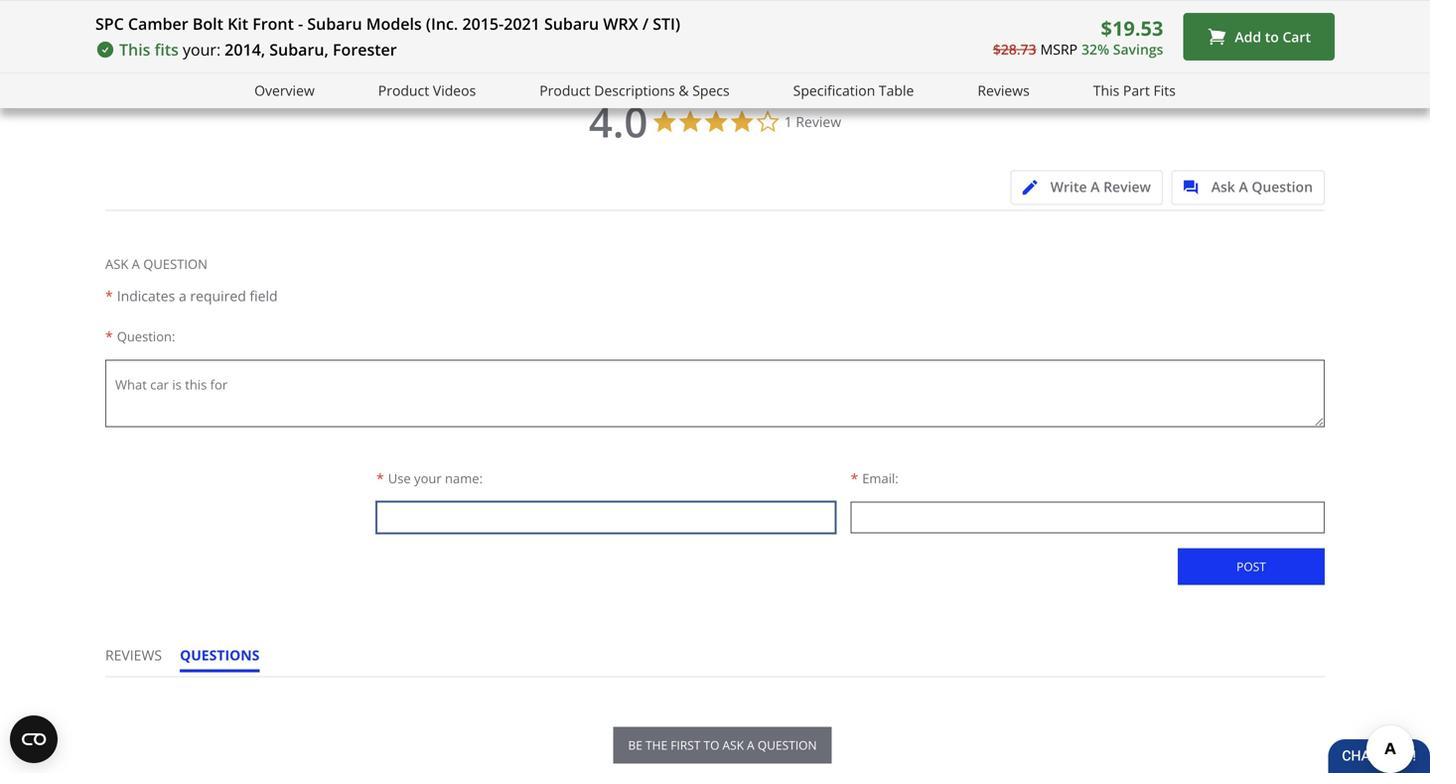 Task type: locate. For each thing, give the bounding box(es) containing it.
a down the question
[[179, 286, 187, 305]]

review right 1
[[796, 112, 842, 131]]

1 vertical spatial a
[[747, 738, 755, 754]]

email:
[[863, 470, 899, 488]]

the
[[646, 738, 668, 754]]

0 vertical spatial a
[[179, 286, 187, 305]]

product left the descriptions
[[540, 81, 591, 100]]

a for write
[[1091, 177, 1100, 196]]

1 horizontal spatial this
[[1094, 81, 1120, 100]]

subaru left wrx
[[544, 13, 599, 34]]

0 horizontal spatial a
[[132, 255, 140, 273]]

* for * email:
[[851, 469, 859, 488]]

this part fits link
[[1094, 79, 1176, 102]]

a
[[1091, 177, 1100, 196], [1239, 177, 1248, 196], [132, 255, 140, 273]]

subaru right -
[[307, 13, 362, 34]]

2015-
[[462, 13, 504, 34]]

4.0 star rating element
[[589, 93, 648, 150]]

None button
[[1178, 549, 1325, 586]]

to inside button
[[704, 738, 720, 754]]

descriptions
[[594, 81, 675, 100]]

1 horizontal spatial to
[[1265, 27, 1279, 46]]

this
[[119, 39, 150, 60], [1094, 81, 1120, 100]]

open widget image
[[10, 716, 58, 764]]

* left email: at the bottom right of page
[[851, 469, 859, 488]]

1 vertical spatial review
[[1104, 177, 1151, 196]]

2 subaru from the left
[[544, 13, 599, 34]]

1 horizontal spatial product
[[540, 81, 591, 100]]

a inside button
[[747, 738, 755, 754]]

subaru,
[[269, 39, 329, 60]]

subaru
[[307, 13, 362, 34], [544, 13, 599, 34]]

*
[[105, 286, 113, 305], [105, 327, 113, 346], [377, 469, 384, 488], [851, 469, 859, 488]]

* question:
[[105, 327, 175, 346]]

* left question:
[[105, 327, 113, 346]]

2 product from the left
[[540, 81, 591, 100]]

2 horizontal spatial a
[[1239, 177, 1248, 196]]

a right ask
[[747, 738, 755, 754]]

product inside product videos 'link'
[[378, 81, 429, 100]]

wrx
[[603, 13, 638, 34]]

0 vertical spatial this
[[119, 39, 150, 60]]

forester
[[333, 39, 397, 60]]

* down ask
[[105, 286, 113, 305]]

write a review
[[1051, 177, 1151, 196]]

$19.53
[[1101, 14, 1164, 41]]

to
[[1265, 27, 1279, 46], [704, 738, 720, 754]]

1 horizontal spatial a
[[1091, 177, 1100, 196]]

1 horizontal spatial a
[[747, 738, 755, 754]]

product left videos
[[378, 81, 429, 100]]

powered by link
[[1220, 55, 1335, 80]]

None text field
[[105, 360, 1325, 428]]

0 vertical spatial to
[[1265, 27, 1279, 46]]

* for * use your name:
[[377, 469, 384, 488]]

2014,
[[225, 39, 265, 60]]

1 vertical spatial this
[[1094, 81, 1120, 100]]

&
[[679, 81, 689, 100]]

a inside write a review dropdown button
[[1091, 177, 1100, 196]]

1 horizontal spatial subaru
[[544, 13, 599, 34]]

overview link
[[254, 79, 315, 102]]

required
[[190, 286, 246, 305]]

indicates
[[117, 286, 175, 305]]

fits
[[155, 39, 179, 60]]

a
[[179, 286, 187, 305], [747, 738, 755, 754]]

be the first to ask a question
[[628, 738, 817, 754]]

1 product from the left
[[378, 81, 429, 100]]

cart
[[1283, 27, 1311, 46]]

product videos link
[[378, 79, 476, 102]]

question
[[1252, 177, 1313, 196]]

powered
[[1220, 55, 1278, 74]]

1 horizontal spatial review
[[1104, 177, 1151, 196]]

reviews link
[[978, 79, 1030, 102]]

/
[[643, 13, 649, 34]]

question:
[[117, 328, 175, 346]]

ask a question
[[105, 255, 208, 273]]

0 horizontal spatial to
[[704, 738, 720, 754]]

product inside product descriptions & specs link
[[540, 81, 591, 100]]

4.0
[[589, 93, 648, 150]]

review
[[796, 112, 842, 131], [1104, 177, 1151, 196]]

reviews
[[105, 646, 162, 665]]

0 vertical spatial review
[[796, 112, 842, 131]]

this left part
[[1094, 81, 1120, 100]]

this left fits
[[119, 39, 150, 60]]

product
[[378, 81, 429, 100], [540, 81, 591, 100]]

tab panel
[[105, 210, 1325, 612]]

$28.73
[[993, 39, 1037, 58]]

None field
[[377, 502, 836, 534], [851, 502, 1325, 534], [377, 502, 836, 534], [851, 502, 1325, 534]]

* for * indicates a required field
[[105, 286, 113, 305]]

front
[[253, 13, 294, 34]]

this fits your: 2014, subaru, forester
[[119, 39, 397, 60]]

$19.53 $28.73 msrp 32% savings
[[993, 14, 1164, 58]]

review right the write
[[1104, 177, 1151, 196]]

none button inside tab panel
[[1178, 549, 1325, 586]]

first
[[671, 738, 701, 754]]

spc
[[95, 13, 124, 34]]

tab list
[[105, 646, 277, 677]]

to right the add
[[1265, 27, 1279, 46]]

a inside ask a question dropdown button
[[1239, 177, 1248, 196]]

ask
[[105, 255, 128, 273]]

1 vertical spatial to
[[704, 738, 720, 754]]

ask
[[1212, 177, 1236, 196]]

write no frame image
[[1023, 180, 1048, 195]]

field
[[250, 286, 278, 305]]

0 horizontal spatial this
[[119, 39, 150, 60]]

product videos
[[378, 81, 476, 100]]

0 horizontal spatial product
[[378, 81, 429, 100]]

to left ask
[[704, 738, 720, 754]]

question
[[143, 255, 208, 273]]

2021
[[504, 13, 540, 34]]

* use your name:
[[377, 469, 483, 488]]

write a review button
[[1011, 170, 1163, 205]]

0 horizontal spatial subaru
[[307, 13, 362, 34]]

* left use
[[377, 469, 384, 488]]

reviews
[[978, 81, 1030, 100]]



Task type: describe. For each thing, give the bounding box(es) containing it.
add to cart button
[[1184, 13, 1335, 61]]

savings
[[1113, 39, 1164, 58]]

your:
[[183, 39, 221, 60]]

spc camber bolt kit front - subaru models (inc. 2015-2021 subaru wrx / sti)
[[95, 13, 681, 34]]

product descriptions & specs link
[[540, 79, 730, 102]]

dialog image
[[1184, 180, 1209, 195]]

ask a question button
[[1172, 170, 1325, 205]]

* email:
[[851, 469, 899, 488]]

* for * question:
[[105, 327, 113, 346]]

write
[[1051, 177, 1087, 196]]

product for product videos
[[378, 81, 429, 100]]

review inside dropdown button
[[1104, 177, 1151, 196]]

use
[[388, 470, 411, 488]]

0 horizontal spatial review
[[796, 112, 842, 131]]

camber
[[128, 13, 188, 34]]

specification
[[793, 81, 876, 100]]

* indicates a required field
[[105, 286, 278, 305]]

part
[[1124, 81, 1150, 100]]

0 horizontal spatial a
[[179, 286, 187, 305]]

name:
[[445, 470, 483, 488]]

by
[[1281, 55, 1297, 74]]

ask
[[723, 738, 744, 754]]

models
[[366, 13, 422, 34]]

add to cart
[[1235, 27, 1311, 46]]

to inside button
[[1265, 27, 1279, 46]]

add
[[1235, 27, 1262, 46]]

this part fits
[[1094, 81, 1176, 100]]

this for this part fits
[[1094, 81, 1120, 100]]

your
[[414, 470, 442, 488]]

be the first to ask a question button
[[613, 728, 832, 764]]

32%
[[1082, 39, 1110, 58]]

table
[[879, 81, 914, 100]]

product descriptions & specs
[[540, 81, 730, 100]]

tab list containing reviews
[[105, 646, 277, 677]]

1 review
[[785, 112, 842, 131]]

kit
[[228, 13, 248, 34]]

specs
[[693, 81, 730, 100]]

overview
[[254, 81, 315, 100]]

tab panel containing *
[[105, 210, 1325, 612]]

specification table link
[[793, 79, 914, 102]]

(inc.
[[426, 13, 458, 34]]

ask a question
[[1212, 177, 1313, 196]]

msrp
[[1041, 39, 1078, 58]]

a for ask
[[1239, 177, 1248, 196]]

-
[[298, 13, 303, 34]]

question
[[758, 738, 817, 754]]

a for ask
[[132, 255, 140, 273]]

specification table
[[793, 81, 914, 100]]

product for product descriptions & specs
[[540, 81, 591, 100]]

bolt
[[193, 13, 223, 34]]

1 subaru from the left
[[307, 13, 362, 34]]

videos
[[433, 81, 476, 100]]

this for this fits your: 2014, subaru, forester
[[119, 39, 150, 60]]

questions
[[180, 646, 260, 665]]

fits
[[1154, 81, 1176, 100]]

powered by
[[1220, 55, 1300, 74]]

be
[[628, 738, 643, 754]]

sti)
[[653, 13, 681, 34]]

1
[[785, 112, 792, 131]]



Task type: vqa. For each thing, say whether or not it's contained in the screenshot.
Bolts on the bottom
no



